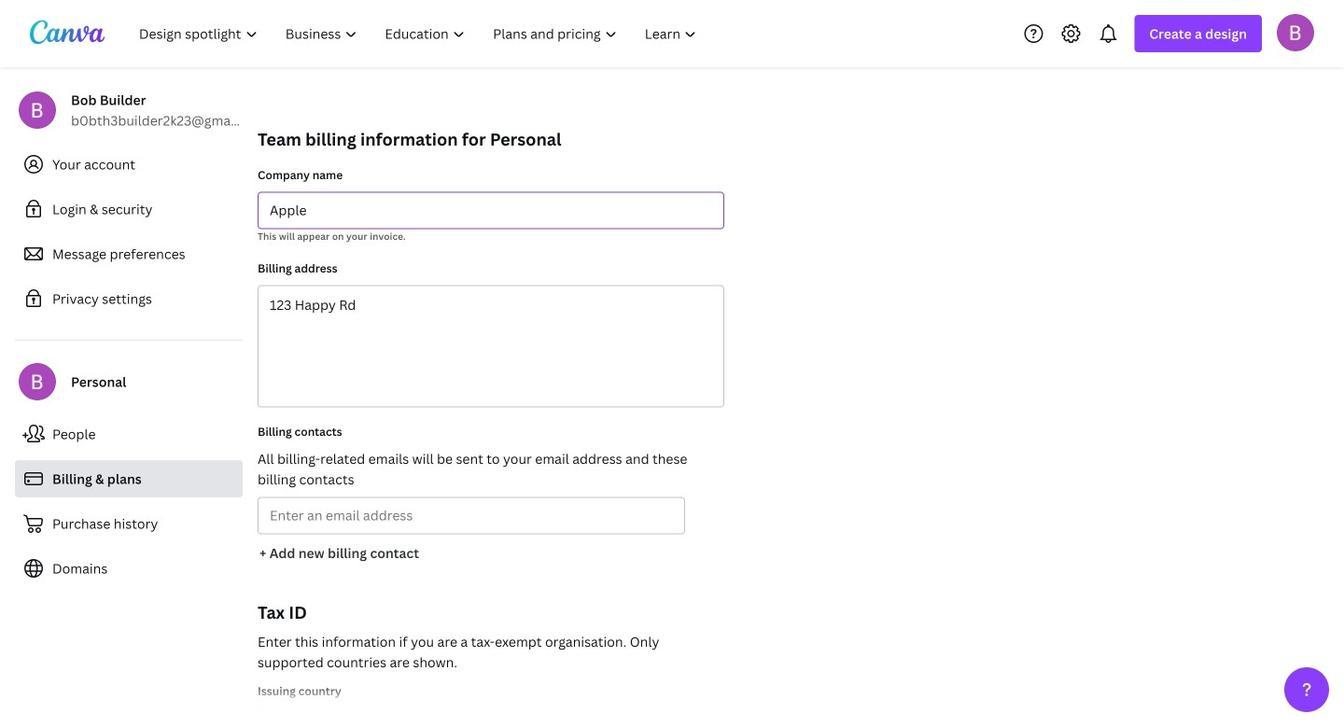 Task type: locate. For each thing, give the bounding box(es) containing it.
bob builder image
[[1277, 14, 1314, 51]]

top level navigation element
[[127, 15, 713, 52]]



Task type: describe. For each thing, give the bounding box(es) containing it.
Enter an email address text field
[[270, 498, 673, 533]]

Enter your company name text field
[[270, 193, 712, 228]]

Enter your company address text field
[[259, 286, 723, 407]]



Task type: vqa. For each thing, say whether or not it's contained in the screenshot.
+
no



